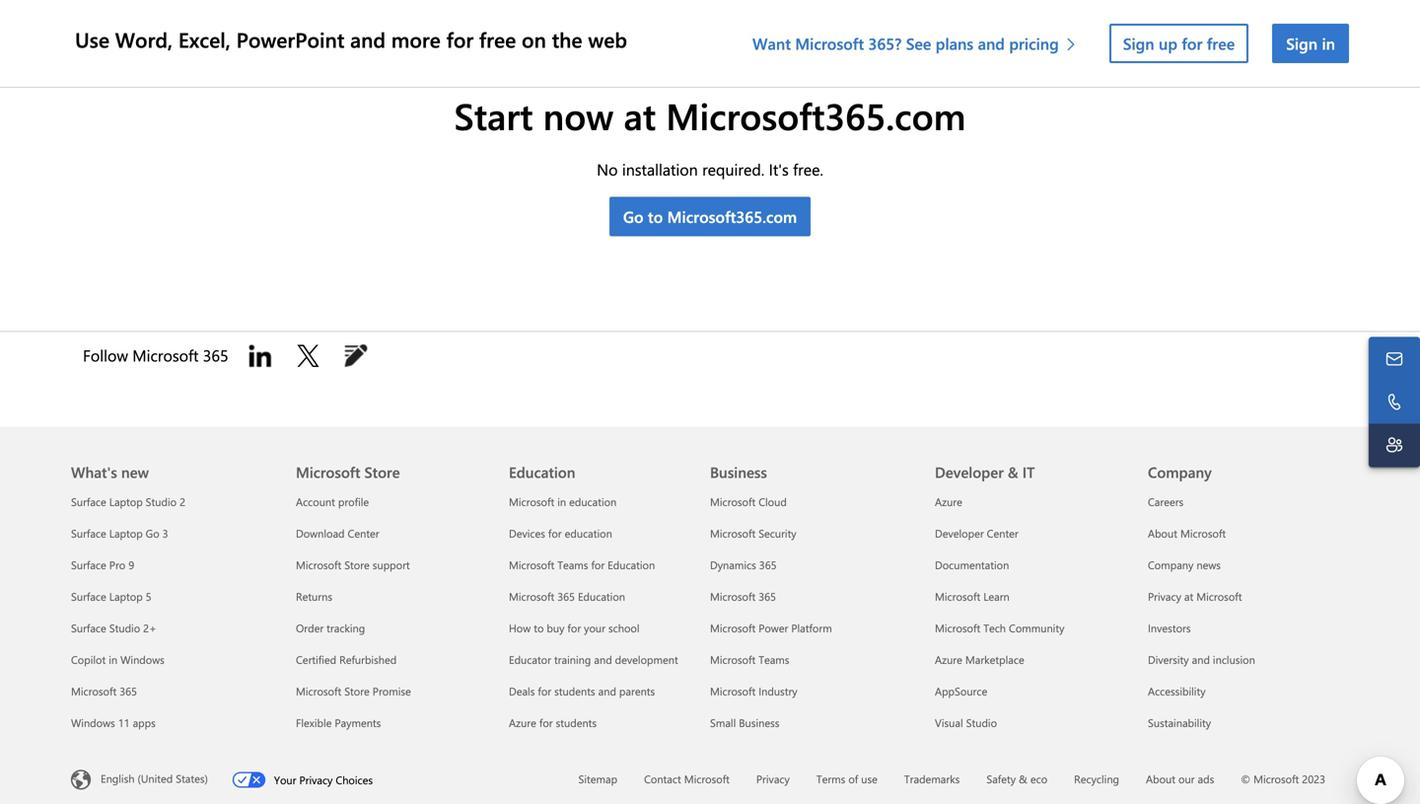 Task type: vqa. For each thing, say whether or not it's contained in the screenshot.


Task type: describe. For each thing, give the bounding box(es) containing it.
follow microsoft 365 region
[[71, 332, 395, 379]]

linkedin logo image
[[245, 340, 276, 371]]

account profile link
[[296, 494, 369, 509]]

sign in
[[1287, 33, 1336, 54]]

teams for microsoft teams for education
[[558, 557, 588, 572]]

microsoft store heading
[[296, 426, 485, 486]]

states)
[[176, 771, 208, 785]]

microsoft down documentation at bottom right
[[935, 589, 981, 604]]

microsoft down dynamics
[[710, 589, 756, 604]]

education heading
[[509, 426, 699, 486]]

certified refurbished link
[[296, 652, 397, 667]]

1 horizontal spatial free
[[1207, 33, 1235, 54]]

center for developer
[[987, 526, 1019, 540]]

0 vertical spatial at
[[624, 91, 656, 139]]

up
[[1159, 33, 1178, 54]]

industry
[[759, 684, 798, 698]]

surface for surface laptop 5
[[71, 589, 106, 604]]

microsoft up how
[[509, 589, 555, 604]]

use
[[862, 771, 878, 786]]

appsource link
[[935, 684, 988, 698]]

free.
[[793, 158, 824, 179]]

sign up for free link
[[1110, 24, 1249, 63]]

(united
[[138, 771, 173, 785]]

account
[[296, 494, 335, 509]]

0 vertical spatial studio
[[146, 494, 177, 509]]

plans
[[936, 33, 974, 54]]

surface laptop go 3 link
[[71, 526, 168, 540]]

educator training and development link
[[509, 652, 679, 667]]

about microsoft link
[[1148, 526, 1227, 540]]

microsoft down "news"
[[1197, 589, 1243, 604]]

store for microsoft store
[[365, 462, 400, 482]]

to for go
[[648, 205, 663, 227]]

download
[[296, 526, 345, 540]]

small business link
[[710, 715, 780, 730]]

platform
[[792, 620, 832, 635]]

flexible payments link
[[296, 715, 381, 730]]

business inside heading
[[710, 462, 767, 482]]

web
[[588, 26, 628, 53]]

microsoft teams for education link
[[509, 557, 655, 572]]

returns link
[[296, 589, 333, 604]]

want microsoft 365? see plans and pricing
[[753, 33, 1059, 54]]

documentation
[[935, 557, 1010, 572]]

1 vertical spatial microsoft365.com
[[668, 205, 797, 227]]

in for copilot
[[109, 652, 118, 667]]

your privacy choices
[[274, 772, 373, 787]]

contact microsoft
[[644, 771, 730, 786]]

learn
[[984, 589, 1010, 604]]

privacy for privacy at microsoft
[[1148, 589, 1182, 604]]

2023
[[1303, 771, 1326, 786]]

start now at microsoft365.com
[[454, 91, 966, 139]]

microsoft store support link
[[296, 557, 410, 572]]

marketplace
[[966, 652, 1025, 667]]

privacy at microsoft
[[1148, 589, 1243, 604]]

appsource
[[935, 684, 988, 698]]

developer center
[[935, 526, 1019, 540]]

it
[[1023, 462, 1035, 482]]

microsoft right contact
[[684, 771, 730, 786]]

company heading
[[1148, 426, 1338, 486]]

1 horizontal spatial windows
[[121, 652, 165, 667]]

surface laptop 5 link
[[71, 589, 152, 604]]

support
[[373, 557, 410, 572]]

sustainability link
[[1148, 715, 1212, 730]]

0 horizontal spatial privacy
[[299, 772, 333, 787]]

california consumer privacy act (ccpa) opt-out icon image
[[232, 772, 274, 788]]

for right up
[[1182, 33, 1203, 54]]

microsoft teams link
[[710, 652, 790, 667]]

store for microsoft store support
[[345, 557, 370, 572]]

365 inside region
[[203, 345, 229, 366]]

0 horizontal spatial microsoft 365
[[71, 684, 137, 698]]

365 for the top microsoft 365 link
[[759, 589, 776, 604]]

azure marketplace link
[[935, 652, 1025, 667]]

studio for surface studio 2+
[[109, 620, 140, 635]]

for right more
[[447, 26, 474, 53]]

education for devices for education
[[565, 526, 613, 540]]

1 horizontal spatial microsoft 365
[[710, 589, 776, 604]]

educator training and development
[[509, 652, 679, 667]]

dynamics 365
[[710, 557, 777, 572]]

diversity
[[1148, 652, 1190, 667]]

dynamics
[[710, 557, 757, 572]]

microsoft store support
[[296, 557, 410, 572]]

for right buy
[[568, 620, 581, 635]]

2
[[180, 494, 185, 509]]

microsoft 365 education
[[509, 589, 626, 604]]

microsoft down 'certified'
[[296, 684, 342, 698]]

it's
[[769, 158, 789, 179]]

azure marketplace
[[935, 652, 1025, 667]]

terms of use link
[[817, 771, 878, 786]]

5
[[146, 589, 152, 604]]

© microsoft 2023
[[1241, 771, 1326, 786]]

0 horizontal spatial free
[[479, 26, 516, 53]]

terms
[[817, 771, 846, 786]]

devices for education
[[509, 526, 613, 540]]

developer center link
[[935, 526, 1019, 540]]

microsoft store
[[296, 462, 400, 482]]

required.
[[703, 158, 765, 179]]

no
[[597, 158, 618, 179]]

microsoft in education link
[[509, 494, 617, 509]]

azure for azure link
[[935, 494, 963, 509]]

word,
[[115, 26, 173, 53]]

english (united states) link
[[71, 768, 232, 792]]

studio for visual studio
[[967, 715, 998, 730]]

visual studio
[[935, 715, 998, 730]]

microsoft cloud link
[[710, 494, 787, 509]]

about our ads link
[[1147, 771, 1215, 786]]

surface for surface laptop studio 2
[[71, 494, 106, 509]]

dynamics 365 link
[[710, 557, 777, 572]]

developer for developer center
[[935, 526, 984, 540]]

microsoft up microsoft industry
[[710, 652, 756, 667]]

©
[[1241, 771, 1251, 786]]

use
[[75, 26, 109, 53]]

microsoft up "news"
[[1181, 526, 1227, 540]]

microsoft teams for education
[[509, 557, 655, 572]]

azure link
[[935, 494, 963, 509]]

cloud
[[759, 494, 787, 509]]

flexible payments
[[296, 715, 381, 730]]

microsoft down microsoft learn
[[935, 620, 981, 635]]

1 vertical spatial education
[[608, 557, 655, 572]]

and left "parents"
[[599, 684, 617, 698]]

365?
[[869, 33, 902, 54]]

company for company
[[1148, 462, 1212, 482]]

deals for students and parents link
[[509, 684, 655, 698]]

pricing
[[1010, 33, 1059, 54]]

on
[[522, 26, 546, 53]]

english
[[101, 771, 135, 785]]

safety & eco link
[[987, 771, 1048, 786]]

microsoft learn link
[[935, 589, 1010, 604]]

about for about our ads
[[1147, 771, 1176, 786]]

microsoft up "microsoft teams" link
[[710, 620, 756, 635]]

our
[[1179, 771, 1195, 786]]

microsoft security
[[710, 526, 797, 540]]

pro
[[109, 557, 126, 572]]

how to buy for your school
[[509, 620, 640, 635]]

in for sign
[[1323, 33, 1336, 54]]

education for microsoft in education
[[569, 494, 617, 509]]



Task type: locate. For each thing, give the bounding box(es) containing it.
0 vertical spatial microsoft 365 link
[[710, 589, 776, 604]]

microsoft left 365?
[[796, 33, 864, 54]]

studio
[[146, 494, 177, 509], [109, 620, 140, 635], [967, 715, 998, 730]]

& inside "heading"
[[1008, 462, 1019, 482]]

0 horizontal spatial windows
[[71, 715, 115, 730]]

and right plans
[[978, 33, 1005, 54]]

privacy up the investors link
[[1148, 589, 1182, 604]]

0 vertical spatial education
[[509, 462, 576, 482]]

teams for microsoft teams
[[759, 652, 790, 667]]

microsoft 365 link
[[710, 589, 776, 604], [71, 684, 137, 698]]

about
[[1148, 526, 1178, 540], [1147, 771, 1176, 786]]

company news link
[[1148, 557, 1221, 572]]

azure up appsource link
[[935, 652, 963, 667]]

microsoft inside region
[[132, 345, 199, 366]]

2 vertical spatial store
[[345, 684, 370, 698]]

in
[[1323, 33, 1336, 54], [558, 494, 566, 509], [109, 652, 118, 667]]

for right deals
[[538, 684, 552, 698]]

start
[[454, 91, 533, 139]]

company down 'about microsoft' link at bottom right
[[1148, 557, 1194, 572]]

for right devices
[[548, 526, 562, 540]]

1 vertical spatial company
[[1148, 557, 1194, 572]]

microsoft industry
[[710, 684, 798, 698]]

about down careers
[[1148, 526, 1178, 540]]

company for company news
[[1148, 557, 1194, 572]]

windows down 2+ on the left bottom
[[121, 652, 165, 667]]

azure down deals
[[509, 715, 537, 730]]

1 vertical spatial microsoft 365
[[71, 684, 137, 698]]

2 center from the left
[[987, 526, 1019, 540]]

0 vertical spatial go
[[623, 205, 644, 227]]

surface for surface pro 9
[[71, 557, 106, 572]]

download center
[[296, 526, 379, 540]]

company news
[[1148, 557, 1221, 572]]

copilot in windows link
[[71, 652, 165, 667]]

1 vertical spatial business
[[739, 715, 780, 730]]

1 vertical spatial to
[[534, 620, 544, 635]]

education inside heading
[[509, 462, 576, 482]]

go left the '3'
[[146, 526, 160, 540]]

0 vertical spatial in
[[1323, 33, 1336, 54]]

0 horizontal spatial go
[[146, 526, 160, 540]]

tech
[[984, 620, 1006, 635]]

school
[[609, 620, 640, 635]]

of
[[849, 771, 859, 786]]

trademarks link
[[905, 771, 960, 786]]

0 vertical spatial teams
[[558, 557, 588, 572]]

microsoft
[[796, 33, 864, 54], [132, 345, 199, 366], [296, 462, 360, 482], [509, 494, 555, 509], [710, 494, 756, 509], [710, 526, 756, 540], [1181, 526, 1227, 540], [296, 557, 342, 572], [509, 557, 555, 572], [509, 589, 555, 604], [710, 589, 756, 604], [935, 589, 981, 604], [1197, 589, 1243, 604], [710, 620, 756, 635], [935, 620, 981, 635], [710, 652, 756, 667], [71, 684, 117, 698], [296, 684, 342, 698], [710, 684, 756, 698], [684, 771, 730, 786], [1254, 771, 1300, 786]]

what's new
[[71, 462, 149, 482]]

microsoft down download on the bottom of the page
[[296, 557, 342, 572]]

0 vertical spatial company
[[1148, 462, 1212, 482]]

2 horizontal spatial studio
[[967, 715, 998, 730]]

2 vertical spatial in
[[109, 652, 118, 667]]

order tracking
[[296, 620, 365, 635]]

0 horizontal spatial &
[[1008, 462, 1019, 482]]

education up 'your'
[[578, 589, 626, 604]]

eco
[[1031, 771, 1048, 786]]

sitemap
[[579, 771, 618, 786]]

go to microsoft365.com
[[623, 205, 797, 227]]

0 horizontal spatial to
[[534, 620, 544, 635]]

education up microsoft teams for education link
[[565, 526, 613, 540]]

1 vertical spatial students
[[556, 715, 597, 730]]

2 vertical spatial studio
[[967, 715, 998, 730]]

surface up copilot
[[71, 620, 106, 635]]

store left 'support'
[[345, 557, 370, 572]]

surface pro 9
[[71, 557, 134, 572]]

1 horizontal spatial at
[[1185, 589, 1194, 604]]

laptop
[[109, 494, 143, 509], [109, 526, 143, 540], [109, 589, 143, 604]]

0 vertical spatial education
[[569, 494, 617, 509]]

0 horizontal spatial sign
[[1124, 33, 1155, 54]]

1 surface from the top
[[71, 494, 106, 509]]

want
[[753, 33, 791, 54]]

to down installation
[[648, 205, 663, 227]]

developer inside "heading"
[[935, 462, 1004, 482]]

to for how
[[534, 620, 544, 635]]

1 vertical spatial education
[[565, 526, 613, 540]]

& for it
[[1008, 462, 1019, 482]]

free right up
[[1207, 33, 1235, 54]]

1 horizontal spatial teams
[[759, 652, 790, 667]]

365 for microsoft 365 education link
[[558, 589, 575, 604]]

1 vertical spatial developer
[[935, 526, 984, 540]]

studio left 2+ on the left bottom
[[109, 620, 140, 635]]

surface for surface laptop go 3
[[71, 526, 106, 540]]

at up installation
[[624, 91, 656, 139]]

contact
[[644, 771, 681, 786]]

microsoft up account profile link
[[296, 462, 360, 482]]

1 vertical spatial in
[[558, 494, 566, 509]]

at down company news
[[1185, 589, 1194, 604]]

education up devices for education "link"
[[569, 494, 617, 509]]

sustainability
[[1148, 715, 1212, 730]]

azure up developer center
[[935, 494, 963, 509]]

0 horizontal spatial in
[[109, 652, 118, 667]]

1 vertical spatial &
[[1019, 771, 1028, 786]]

1 vertical spatial at
[[1185, 589, 1194, 604]]

microsoft 365 down dynamics 365 link
[[710, 589, 776, 604]]

education up microsoft in education
[[509, 462, 576, 482]]

education up "school"
[[608, 557, 655, 572]]

about inside footer resource links element
[[1148, 526, 1178, 540]]

365 for the bottommost microsoft 365 link
[[120, 684, 137, 698]]

trademarks
[[905, 771, 960, 786]]

copilot
[[71, 652, 106, 667]]

returns
[[296, 589, 333, 604]]

buy
[[547, 620, 565, 635]]

careers
[[1148, 494, 1184, 509]]

business down the microsoft industry link
[[739, 715, 780, 730]]

0 vertical spatial about
[[1148, 526, 1178, 540]]

microsoft power platform link
[[710, 620, 832, 635]]

microsoft up devices
[[509, 494, 555, 509]]

privacy right the your
[[299, 772, 333, 787]]

365 up microsoft power platform link
[[759, 589, 776, 604]]

365 up 11
[[120, 684, 137, 698]]

1 vertical spatial store
[[345, 557, 370, 572]]

developer up azure link
[[935, 462, 1004, 482]]

& left eco
[[1019, 771, 1028, 786]]

microsoft right ©
[[1254, 771, 1300, 786]]

security
[[759, 526, 797, 540]]

0 vertical spatial to
[[648, 205, 663, 227]]

about for about microsoft
[[1148, 526, 1178, 540]]

diversity and inclusion
[[1148, 652, 1256, 667]]

0 vertical spatial microsoft365.com
[[666, 91, 966, 139]]

0 vertical spatial &
[[1008, 462, 1019, 482]]

to inside the go to microsoft365.com link
[[648, 205, 663, 227]]

deals for students and parents
[[509, 684, 655, 698]]

for up microsoft 365 education
[[591, 557, 605, 572]]

0 vertical spatial microsoft 365
[[710, 589, 776, 604]]

& left it
[[1008, 462, 1019, 482]]

in inside sign in link
[[1323, 33, 1336, 54]]

business heading
[[710, 426, 912, 486]]

365 left linkedin logo
[[203, 345, 229, 366]]

accessibility
[[1148, 684, 1206, 698]]

0 horizontal spatial studio
[[109, 620, 140, 635]]

microsoft down devices
[[509, 557, 555, 572]]

2 vertical spatial laptop
[[109, 589, 143, 604]]

3 laptop from the top
[[109, 589, 143, 604]]

microsoft 365 link up the windows 11 apps
[[71, 684, 137, 698]]

how
[[509, 620, 531, 635]]

center down profile
[[348, 526, 379, 540]]

parents
[[620, 684, 655, 698]]

2 vertical spatial education
[[578, 589, 626, 604]]

go inside footer resource links element
[[146, 526, 160, 540]]

laptop for go
[[109, 526, 143, 540]]

developer & it
[[935, 462, 1035, 482]]

terms of use
[[817, 771, 878, 786]]

surface up surface pro 9
[[71, 526, 106, 540]]

laptop left 5
[[109, 589, 143, 604]]

at inside footer resource links element
[[1185, 589, 1194, 604]]

0 horizontal spatial teams
[[558, 557, 588, 572]]

microsoft security link
[[710, 526, 797, 540]]

surface studio 2+ link
[[71, 620, 157, 635]]

microsoft 365 up the windows 11 apps
[[71, 684, 137, 698]]

2 horizontal spatial in
[[1323, 33, 1336, 54]]

ads
[[1198, 771, 1215, 786]]

2 laptop from the top
[[109, 526, 143, 540]]

surface for surface studio 2+
[[71, 620, 106, 635]]

9
[[128, 557, 134, 572]]

microsoft 365 education link
[[509, 589, 626, 604]]

your privacy choices link
[[232, 768, 397, 788]]

1 horizontal spatial studio
[[146, 494, 177, 509]]

0 vertical spatial developer
[[935, 462, 1004, 482]]

laptop for 5
[[109, 589, 143, 604]]

company up careers link
[[1148, 462, 1212, 482]]

twitter logo image
[[292, 340, 324, 371]]

1 horizontal spatial to
[[648, 205, 663, 227]]

about left our
[[1147, 771, 1176, 786]]

microsoft right follow
[[132, 345, 199, 366]]

sign in link
[[1273, 24, 1350, 63]]

certified
[[296, 652, 337, 667]]

365 down security
[[759, 557, 777, 572]]

365 up how to buy for your school
[[558, 589, 575, 604]]

center up documentation at bottom right
[[987, 526, 1019, 540]]

and right diversity
[[1192, 652, 1211, 667]]

microsoft up microsoft security
[[710, 494, 756, 509]]

1 laptop from the top
[[109, 494, 143, 509]]

to inside footer resource links element
[[534, 620, 544, 635]]

devices
[[509, 526, 546, 540]]

account profile
[[296, 494, 369, 509]]

follow
[[83, 345, 128, 366]]

surface left pro
[[71, 557, 106, 572]]

2 vertical spatial azure
[[509, 715, 537, 730]]

1 center from the left
[[348, 526, 379, 540]]

about our ads
[[1147, 771, 1215, 786]]

1 vertical spatial teams
[[759, 652, 790, 667]]

1 vertical spatial go
[[146, 526, 160, 540]]

0 vertical spatial laptop
[[109, 494, 143, 509]]

microsoft inside use word, excel, powerpoint and more for free on the web element
[[796, 33, 864, 54]]

teams
[[558, 557, 588, 572], [759, 652, 790, 667]]

microsoft 365 blog logo image
[[340, 340, 372, 371]]

0 vertical spatial store
[[365, 462, 400, 482]]

2 horizontal spatial privacy
[[1148, 589, 1182, 604]]

1 horizontal spatial microsoft 365 link
[[710, 589, 776, 604]]

1 vertical spatial laptop
[[109, 526, 143, 540]]

privacy inside footer resource links element
[[1148, 589, 1182, 604]]

english (united states)
[[101, 771, 208, 785]]

microsoft cloud
[[710, 494, 787, 509]]

& for eco
[[1019, 771, 1028, 786]]

azure for azure marketplace
[[935, 652, 963, 667]]

laptop down surface laptop studio 2
[[109, 526, 143, 540]]

1 horizontal spatial center
[[987, 526, 1019, 540]]

studio left 2
[[146, 494, 177, 509]]

students down deals for students and parents
[[556, 715, 597, 730]]

no installation required. it's free.
[[597, 158, 824, 179]]

privacy left terms
[[757, 771, 790, 786]]

5 surface from the top
[[71, 620, 106, 635]]

for down the deals for students and parents link
[[540, 715, 553, 730]]

1 vertical spatial microsoft 365 link
[[71, 684, 137, 698]]

store up profile
[[365, 462, 400, 482]]

sitemap link
[[579, 771, 618, 786]]

laptop for studio
[[109, 494, 143, 509]]

microsoft365.com down required.
[[668, 205, 797, 227]]

what's new heading
[[71, 426, 272, 486]]

surface down what's
[[71, 494, 106, 509]]

to left buy
[[534, 620, 544, 635]]

recycling link
[[1075, 771, 1120, 786]]

the
[[552, 26, 583, 53]]

1 vertical spatial about
[[1147, 771, 1176, 786]]

surface down surface pro 9
[[71, 589, 106, 604]]

0 horizontal spatial center
[[348, 526, 379, 540]]

and left more
[[350, 26, 386, 53]]

free
[[479, 26, 516, 53], [1207, 33, 1235, 54]]

privacy for privacy link
[[757, 771, 790, 786]]

teams down power
[[759, 652, 790, 667]]

company inside heading
[[1148, 462, 1212, 482]]

2 surface from the top
[[71, 526, 106, 540]]

order
[[296, 620, 324, 635]]

11
[[118, 715, 130, 730]]

laptop down new
[[109, 494, 143, 509]]

365
[[203, 345, 229, 366], [759, 557, 777, 572], [558, 589, 575, 604], [759, 589, 776, 604], [120, 684, 137, 698]]

microsoft up small
[[710, 684, 756, 698]]

use word, excel, powerpoint and more for free on the web
[[75, 26, 628, 53]]

go down installation
[[623, 205, 644, 227]]

sign for sign in
[[1287, 33, 1318, 54]]

and
[[350, 26, 386, 53], [978, 33, 1005, 54], [594, 652, 612, 667], [1192, 652, 1211, 667], [599, 684, 617, 698]]

deals
[[509, 684, 535, 698]]

0 horizontal spatial microsoft 365 link
[[71, 684, 137, 698]]

store for microsoft store promise
[[345, 684, 370, 698]]

store inside heading
[[365, 462, 400, 482]]

1 developer from the top
[[935, 462, 1004, 482]]

new
[[121, 462, 149, 482]]

microsoft 365 link down dynamics 365 link
[[710, 589, 776, 604]]

choices
[[336, 772, 373, 787]]

business up the microsoft cloud link on the bottom
[[710, 462, 767, 482]]

students for azure
[[556, 715, 597, 730]]

2 company from the top
[[1148, 557, 1194, 572]]

3 surface from the top
[[71, 557, 106, 572]]

1 horizontal spatial in
[[558, 494, 566, 509]]

0 vertical spatial azure
[[935, 494, 963, 509]]

1 vertical spatial windows
[[71, 715, 115, 730]]

use word, excel, powerpoint and more for free on the web element
[[71, 0, 1362, 87]]

sign for sign up for free
[[1124, 33, 1155, 54]]

about microsoft
[[1148, 526, 1227, 540]]

developer for developer & it
[[935, 462, 1004, 482]]

and right training
[[594, 652, 612, 667]]

1 horizontal spatial sign
[[1287, 33, 1318, 54]]

1 company from the top
[[1148, 462, 1212, 482]]

3
[[162, 526, 168, 540]]

safety
[[987, 771, 1016, 786]]

microsoft down copilot
[[71, 684, 117, 698]]

windows left 11
[[71, 715, 115, 730]]

devices for education link
[[509, 526, 613, 540]]

in for microsoft
[[558, 494, 566, 509]]

microsoft up dynamics
[[710, 526, 756, 540]]

1 horizontal spatial privacy
[[757, 771, 790, 786]]

surface pro 9 link
[[71, 557, 134, 572]]

azure for azure for students
[[509, 715, 537, 730]]

students
[[555, 684, 596, 698], [556, 715, 597, 730]]

microsoft365.com up free.
[[666, 91, 966, 139]]

surface laptop studio 2
[[71, 494, 185, 509]]

store up payments
[[345, 684, 370, 698]]

0 horizontal spatial at
[[624, 91, 656, 139]]

1 sign from the left
[[1124, 33, 1155, 54]]

inclusion
[[1214, 652, 1256, 667]]

1 vertical spatial azure
[[935, 652, 963, 667]]

2 developer from the top
[[935, 526, 984, 540]]

business
[[710, 462, 767, 482], [739, 715, 780, 730]]

students for deals
[[555, 684, 596, 698]]

1 vertical spatial studio
[[109, 620, 140, 635]]

company
[[1148, 462, 1212, 482], [1148, 557, 1194, 572]]

teams up microsoft 365 education
[[558, 557, 588, 572]]

educator
[[509, 652, 551, 667]]

center for microsoft
[[348, 526, 379, 540]]

students down training
[[555, 684, 596, 698]]

microsoft inside heading
[[296, 462, 360, 482]]

developer
[[935, 462, 1004, 482], [935, 526, 984, 540]]

0 vertical spatial business
[[710, 462, 767, 482]]

free left on
[[479, 26, 516, 53]]

2 sign from the left
[[1287, 33, 1318, 54]]

see
[[906, 33, 932, 54]]

4 surface from the top
[[71, 589, 106, 604]]

profile
[[338, 494, 369, 509]]

1 horizontal spatial go
[[623, 205, 644, 227]]

what's
[[71, 462, 117, 482]]

developer down azure link
[[935, 526, 984, 540]]

365 for dynamics 365 link
[[759, 557, 777, 572]]

0 vertical spatial windows
[[121, 652, 165, 667]]

footer resource links element
[[0, 426, 1421, 738]]

1 horizontal spatial &
[[1019, 771, 1028, 786]]

surface laptop go 3
[[71, 526, 168, 540]]

studio right the visual
[[967, 715, 998, 730]]

developer & it heading
[[935, 426, 1125, 486]]

microsoft tech community
[[935, 620, 1065, 635]]

0 vertical spatial students
[[555, 684, 596, 698]]



